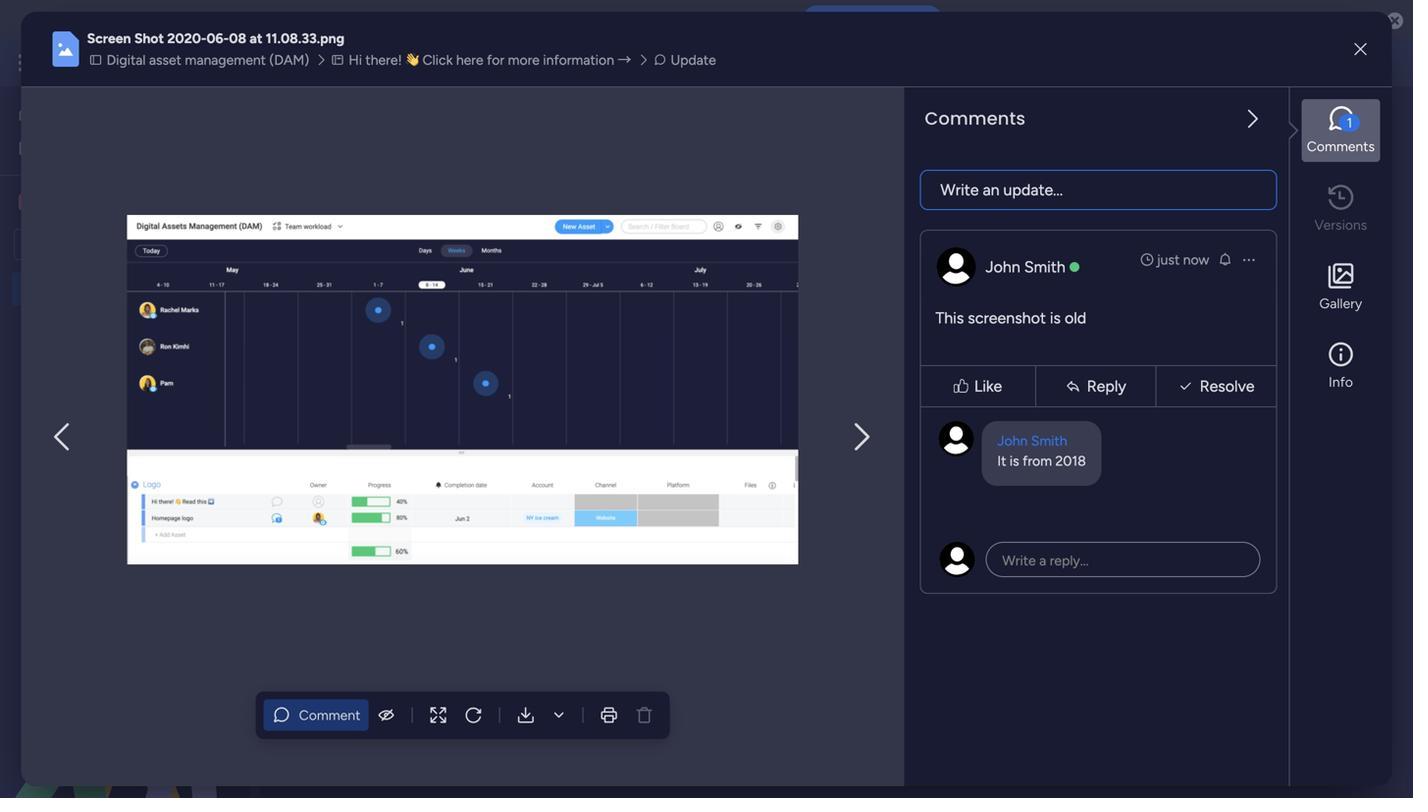 Task type: describe. For each thing, give the bounding box(es) containing it.
invite / 1 button
[[1248, 108, 1345, 139]]

0 vertical spatial comments
[[925, 106, 1026, 131]]

john smith it is from 2018
[[998, 433, 1087, 470]]

write an update...
[[941, 181, 1064, 200]]

website
[[46, 348, 97, 364]]

public board image
[[21, 347, 39, 365]]

3
[[377, 326, 385, 343]]

person
[[670, 236, 712, 253]]

write for write an update...
[[941, 181, 980, 200]]

homepage
[[100, 348, 166, 364]]

2 horizontal spatial asset
[[338, 236, 370, 253]]

1 horizontal spatial this
[[936, 309, 965, 328]]

1 horizontal spatial asset
[[149, 52, 182, 68]]

creative assets
[[45, 193, 155, 212]]

reply
[[1088, 377, 1127, 396]]

management inside list box
[[125, 281, 206, 298]]

screenshot
[[968, 309, 1047, 328]]

management inside button
[[185, 52, 266, 68]]

gallery
[[1320, 295, 1363, 312]]

a
[[1040, 557, 1047, 574]]

enable for enable now!
[[836, 12, 876, 28]]

new
[[305, 236, 334, 253]]

add view image
[[901, 185, 910, 200]]

angle down image
[[387, 237, 397, 252]]

screen
[[87, 30, 131, 47]]

widget
[[484, 236, 527, 253]]

Search field
[[569, 231, 628, 258]]

requests
[[101, 314, 155, 331]]

it
[[998, 453, 1007, 470]]

Search for files search field
[[320, 284, 499, 315]]

smith for john smith
[[1025, 258, 1066, 277]]

files
[[440, 326, 465, 343]]

08
[[229, 30, 246, 47]]

2018
[[1056, 453, 1087, 470]]

public board image for creative requests
[[21, 313, 39, 332]]

dapulse close image
[[1388, 11, 1404, 31]]

1 vertical spatial john smith link
[[998, 433, 1068, 449]]

now
[[1184, 252, 1210, 268]]

→
[[618, 52, 632, 68]]

hi there!   👋  click here for more information  → button
[[329, 49, 638, 71]]

reply button
[[1041, 370, 1152, 403]]

write an update... button
[[920, 170, 1278, 210]]

options image
[[1242, 252, 1257, 268]]

11.08.33.png
[[266, 30, 345, 47]]

this screenshot is old
[[936, 309, 1087, 328]]

select product image
[[18, 53, 37, 73]]

hi there!   👋  click here for more information  →
[[349, 52, 632, 68]]

digital inside button
[[107, 52, 146, 68]]

update...
[[1004, 181, 1064, 200]]

1 inside button
[[1331, 115, 1336, 132]]

of
[[412, 326, 425, 343]]

v2 search image
[[554, 234, 569, 256]]

management down at
[[198, 52, 305, 74]]

creative for creative requests
[[46, 314, 98, 331]]

old
[[1065, 309, 1087, 328]]

0 vertical spatial john smith link
[[986, 258, 1066, 277]]

👋
[[406, 52, 419, 68]]

1 vertical spatial comments
[[1308, 138, 1376, 155]]

public board image for digital asset management (dam)
[[21, 280, 39, 299]]

information
[[543, 52, 615, 68]]

resolve
[[1200, 377, 1255, 396]]

just now
[[1158, 252, 1210, 268]]

more
[[508, 52, 540, 68]]

workspace image
[[19, 192, 38, 212]]

now!
[[880, 12, 911, 28]]

2020-
[[167, 30, 207, 47]]

update
[[671, 52, 717, 68]]

showing 3 out of 9 files
[[320, 326, 465, 343]]

integrate button
[[1033, 172, 1223, 213]]

automate
[[1266, 184, 1328, 201]]

monday work management
[[87, 52, 305, 74]]

integrate
[[1066, 184, 1123, 201]]

john smith
[[986, 258, 1066, 277]]

0 vertical spatial is
[[1051, 309, 1061, 328]]

here
[[456, 52, 484, 68]]

is inside john smith it is from 2018
[[1010, 453, 1020, 470]]

there!
[[366, 52, 402, 68]]

add widget button
[[419, 229, 536, 260]]

like button
[[925, 357, 1032, 416]]

info
[[1330, 374, 1354, 391]]

comment
[[299, 707, 361, 723]]

shot
[[134, 30, 164, 47]]

monday
[[87, 52, 155, 74]]

reminder image
[[1218, 252, 1234, 267]]

at
[[250, 30, 263, 47]]

comment button
[[264, 699, 369, 731]]

invite / 1
[[1284, 115, 1336, 132]]

9
[[429, 326, 436, 343]]

digital asset management (dam) inside button
[[107, 52, 309, 68]]

download image
[[549, 705, 569, 725]]

digital asset management (dam) button
[[87, 49, 315, 71]]

1 vertical spatial (dam)
[[209, 281, 249, 298]]

computer
[[721, 11, 788, 28]]

john smith image
[[1359, 47, 1390, 79]]

creative for creative assets
[[45, 193, 106, 212]]

assets
[[110, 193, 155, 212]]

like
[[975, 377, 1003, 396]]

gallery button
[[1302, 256, 1381, 319]]



Task type: locate. For each thing, give the bounding box(es) containing it.
1 horizontal spatial 1
[[1348, 115, 1353, 131]]

an
[[983, 181, 1000, 200]]

digital asset management (dam) inside list box
[[46, 281, 249, 298]]

write inside button
[[941, 181, 980, 200]]

see
[[343, 54, 367, 71]]

2 vertical spatial asset
[[89, 281, 121, 298]]

plans
[[370, 54, 403, 71]]

is
[[1051, 309, 1061, 328], [1010, 453, 1020, 470]]

1 horizontal spatial (dam)
[[269, 52, 309, 68]]

digital
[[107, 52, 146, 68], [46, 281, 85, 298]]

digital up creative requests
[[46, 281, 85, 298]]

0 vertical spatial digital asset management (dam)
[[107, 52, 309, 68]]

digital asset management (dam)
[[107, 52, 309, 68], [46, 281, 249, 298]]

this
[[690, 11, 717, 28], [936, 309, 965, 328]]

is right it at the bottom
[[1010, 453, 1020, 470]]

None search field
[[320, 284, 499, 315]]

0 vertical spatial smith
[[1025, 258, 1066, 277]]

enable inside enable now! button
[[836, 12, 876, 28]]

john smith link up this screenshot is old
[[986, 258, 1066, 277]]

1 vertical spatial write
[[1003, 557, 1037, 574]]

is left old
[[1051, 309, 1061, 328]]

1 inside 1 comments
[[1348, 115, 1353, 131]]

(dam) up redesign at top left
[[209, 281, 249, 298]]

desktop
[[519, 11, 574, 28]]

digital down screen
[[107, 52, 146, 68]]

enable left now!
[[836, 12, 876, 28]]

screen shot 2020-06-08 at 11.08.33.png
[[87, 30, 345, 47]]

resolve button
[[1161, 370, 1273, 403]]

Search in workspace field
[[41, 233, 164, 256]]

1 horizontal spatial enable
[[836, 12, 876, 28]]

comments
[[925, 106, 1026, 131], [1308, 138, 1376, 155]]

1 horizontal spatial comments
[[1308, 138, 1376, 155]]

1 public board image from the top
[[21, 280, 39, 299]]

john for john smith
[[986, 258, 1021, 277]]

list box
[[0, 269, 250, 638]]

hi
[[349, 52, 362, 68]]

0 horizontal spatial write
[[941, 181, 980, 200]]

asset down shot
[[149, 52, 182, 68]]

1 vertical spatial public board image
[[21, 313, 39, 332]]

write
[[941, 181, 980, 200], [1003, 557, 1037, 574]]

asset right new
[[338, 236, 370, 253]]

0 vertical spatial write
[[941, 181, 980, 200]]

reply...
[[1050, 557, 1089, 574]]

write for write a reply...
[[1003, 557, 1037, 574]]

06-
[[207, 30, 229, 47]]

0 vertical spatial creative
[[45, 193, 106, 212]]

1 vertical spatial john
[[998, 433, 1028, 449]]

management down 06-
[[185, 52, 266, 68]]

/
[[1322, 115, 1327, 132]]

1 horizontal spatial digital
[[107, 52, 146, 68]]

search image
[[475, 292, 491, 308]]

enable
[[471, 11, 515, 28], [836, 12, 876, 28]]

john smith link
[[986, 258, 1066, 277], [998, 433, 1068, 449]]

smith up from
[[1032, 433, 1068, 449]]

lottie animation image
[[0, 600, 250, 798]]

c
[[24, 194, 33, 211]]

enable now!
[[836, 12, 911, 28]]

1
[[1348, 115, 1353, 131], [1331, 115, 1336, 132]]

write a reply...
[[1003, 557, 1089, 574]]

list box containing digital asset management (dam)
[[0, 269, 250, 638]]

just now link
[[1140, 250, 1210, 270]]

digital inside list box
[[46, 281, 85, 298]]

0 vertical spatial john
[[986, 258, 1021, 277]]

creative right workspace image in the top left of the page
[[45, 193, 106, 212]]

this right "on"
[[690, 11, 717, 28]]

enable now! button
[[803, 5, 943, 35]]

2 public board image from the top
[[21, 313, 39, 332]]

1 horizontal spatial is
[[1051, 309, 1061, 328]]

smith for john smith it is from 2018
[[1032, 433, 1068, 449]]

enable for enable desktop notifications on this computer
[[471, 11, 515, 28]]

1 vertical spatial smith
[[1032, 433, 1068, 449]]

smith inside john smith it is from 2018
[[1032, 433, 1068, 449]]

filter
[[761, 236, 792, 253]]

showing
[[320, 326, 374, 343]]

from
[[1023, 453, 1053, 470]]

1 vertical spatial digital
[[46, 281, 85, 298]]

1 vertical spatial digital asset management (dam)
[[46, 281, 249, 298]]

1 horizontal spatial write
[[1003, 557, 1037, 574]]

this left screenshot
[[936, 309, 965, 328]]

write left a
[[1003, 557, 1037, 574]]

0 horizontal spatial asset
[[89, 281, 121, 298]]

creative
[[45, 193, 106, 212], [46, 314, 98, 331]]

new asset
[[305, 236, 370, 253]]

comments up the an
[[925, 106, 1026, 131]]

workspace selection element
[[19, 190, 158, 214]]

creative requests
[[46, 314, 155, 331]]

comments down /
[[1308, 138, 1376, 155]]

person button
[[639, 229, 724, 260]]

for
[[487, 52, 505, 68]]

1 vertical spatial is
[[1010, 453, 1020, 470]]

management
[[198, 52, 305, 74], [185, 52, 266, 68], [125, 281, 206, 298]]

creative inside 'workspace selection' element
[[45, 193, 106, 212]]

lottie animation element
[[0, 600, 250, 798]]

management up the requests
[[125, 281, 206, 298]]

add
[[455, 236, 481, 253]]

0 vertical spatial (dam)
[[269, 52, 309, 68]]

0 horizontal spatial 1
[[1331, 115, 1336, 132]]

update button
[[651, 49, 723, 71]]

just
[[1158, 252, 1181, 268]]

gallery layout group
[[1052, 284, 1126, 316]]

1 vertical spatial creative
[[46, 314, 98, 331]]

(dam)
[[269, 52, 309, 68], [209, 281, 249, 298]]

john
[[986, 258, 1021, 277], [998, 433, 1028, 449]]

john for john smith it is from 2018
[[998, 433, 1028, 449]]

invite
[[1284, 115, 1319, 132]]

asset
[[149, 52, 182, 68], [338, 236, 370, 253], [89, 281, 121, 298]]

asset inside list box
[[89, 281, 121, 298]]

notifications
[[578, 11, 663, 28]]

digital asset management (dam) down the screen shot 2020-06-08 at 11.08.33.png
[[107, 52, 309, 68]]

enable desktop notifications on this computer
[[471, 11, 788, 28]]

write left the an
[[941, 181, 980, 200]]

john up it at the bottom
[[998, 433, 1028, 449]]

creative up the website
[[46, 314, 98, 331]]

2 enable from the left
[[836, 12, 876, 28]]

website homepage redesign
[[46, 348, 222, 364]]

0 horizontal spatial digital
[[46, 281, 85, 298]]

filter button
[[730, 229, 823, 260]]

0 horizontal spatial is
[[1010, 453, 1020, 470]]

work
[[159, 52, 194, 74]]

see plans button
[[317, 48, 412, 78]]

see plans
[[343, 54, 403, 71]]

arrow down image
[[799, 233, 823, 257]]

(dam) down 11.08.33.png
[[269, 52, 309, 68]]

1 vertical spatial this
[[936, 309, 965, 328]]

1 vertical spatial asset
[[338, 236, 370, 253]]

new asset button
[[298, 229, 378, 260]]

john smith link up from
[[998, 433, 1068, 449]]

enable up for
[[471, 11, 515, 28]]

john inside john smith it is from 2018
[[998, 433, 1028, 449]]

public board image
[[21, 280, 39, 299], [21, 313, 39, 332]]

digital asset management (dam) up the requests
[[46, 281, 249, 298]]

redesign
[[169, 348, 222, 364]]

0 horizontal spatial comments
[[925, 106, 1026, 131]]

1 enable from the left
[[471, 11, 515, 28]]

0 horizontal spatial (dam)
[[209, 281, 249, 298]]

0 horizontal spatial this
[[690, 11, 717, 28]]

0 vertical spatial public board image
[[21, 280, 39, 299]]

add widget
[[455, 236, 527, 253]]

john up screenshot
[[986, 258, 1021, 277]]

0 vertical spatial this
[[690, 11, 717, 28]]

0 horizontal spatial enable
[[471, 11, 515, 28]]

smith up gallery layout group
[[1025, 258, 1066, 277]]

option
[[0, 272, 250, 275]]

info button
[[1302, 335, 1381, 398]]

0 vertical spatial asset
[[149, 52, 182, 68]]

out
[[388, 326, 409, 343]]

automate button
[[1231, 177, 1335, 208]]

asset up creative requests
[[89, 281, 121, 298]]

(dam) inside digital asset management (dam) button
[[269, 52, 309, 68]]

0 vertical spatial digital
[[107, 52, 146, 68]]

1 comments
[[1308, 115, 1376, 155]]



Task type: vqa. For each thing, say whether or not it's contained in the screenshot.
as
no



